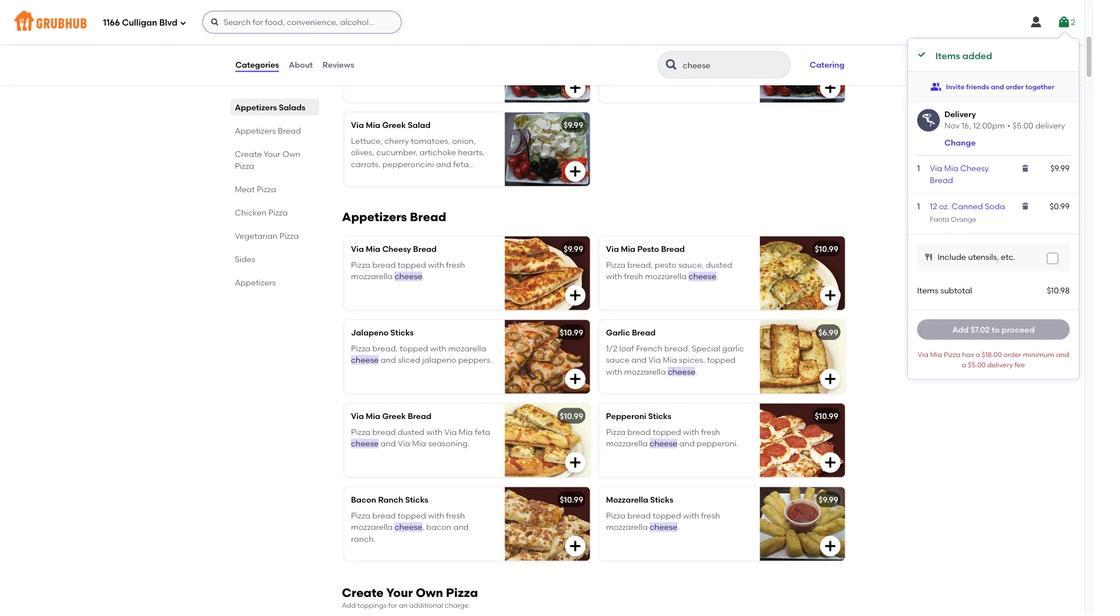Task type: vqa. For each thing, say whether or not it's contained in the screenshot.
See all catering restaurants nearby
no



Task type: describe. For each thing, give the bounding box(es) containing it.
and inside the , bacon and ranch.
[[453, 523, 469, 533]]

items subtotal
[[917, 286, 972, 295]]

12:00pm
[[973, 121, 1005, 131]]

has
[[962, 351, 974, 359]]

appetizers bread inside tab
[[235, 126, 301, 136]]

topped inside pizza bread, topped with mozarella cheese and sliced jalapeno peppers.
[[400, 344, 428, 354]]

reviews button
[[322, 44, 355, 85]]

pizza inside create your own pizza
[[235, 161, 254, 171]]

blvd
[[159, 18, 177, 28]]

appetizers salads tab
[[235, 101, 315, 113]]

0 horizontal spatial via mia cheesy bread
[[351, 245, 437, 254]]

fresh for via mia cheesy bread
[[446, 261, 465, 270]]

pizza inside create your own pizza add toppings for an additional charge.
[[446, 586, 478, 601]]

appetizers tab
[[235, 277, 315, 289]]

feta inside lettuce, cherry tomatoes, onion, olives, cucumber, artichoke hearts, carrots, pepperoncini and feta
[[453, 160, 469, 169]]

add $7.02 to proceed
[[953, 325, 1035, 335]]

, artichoke hearts, olives, cucumber, pepperoncini and carrots.
[[606, 53, 740, 86]]

$9.99 for chef
[[564, 37, 583, 46]]

with inside pizza bread dusted with via mia feta cheese and via mia seasoning.
[[426, 428, 443, 438]]

delivery
[[945, 110, 976, 119]]

sauce,
[[678, 261, 704, 270]]

greek for salad
[[382, 120, 406, 130]]

greek for bread
[[382, 412, 406, 422]]

, bacon and ranch.
[[351, 523, 469, 545]]

dusted inside pizza bread dusted with via mia feta cheese and via mia seasoning.
[[398, 428, 425, 438]]

chicken pizza tab
[[235, 207, 315, 219]]

pizza bread topped with fresh mozzarella for via mia cheesy bread
[[351, 261, 465, 282]]

lettuce, tomatoes, cheese
[[606, 53, 709, 63]]

fanta
[[930, 215, 950, 224]]

pizza bread, topped with mozarella cheese and sliced jalapeno peppers.
[[351, 344, 492, 366]]

categories button
[[235, 44, 280, 85]]

search icon image
[[665, 58, 678, 72]]

artichoke inside the , artichoke hearts, olives, cucumber, pepperoncini and carrots.
[[606, 64, 643, 74]]

pepperoncini inside lettuce, cherry tomatoes, onion, olives, cucumber, artichoke hearts, carrots, pepperoncini and feta
[[383, 160, 434, 169]]

with inside pizza bread, pesto sauce, dusted with fresh mozzarella
[[606, 272, 622, 282]]

lettuce, ham, cucumber, tomatoes, cheese
[[351, 53, 489, 74]]

topped for bacon ranch sticks
[[398, 512, 426, 521]]

, olives, pepperoncini and carrots.
[[351, 64, 477, 86]]

. for via mia pesto bread
[[717, 272, 718, 282]]

pizza inside pizza bread, pesto sauce, dusted with fresh mozzarella
[[606, 261, 626, 270]]

bread.
[[665, 344, 690, 354]]

together
[[1026, 82, 1055, 91]]

pizza inside "tab"
[[257, 184, 276, 194]]

via mia cheesy bread image
[[505, 237, 590, 311]]

about
[[289, 60, 313, 70]]

ham,
[[384, 53, 404, 63]]

lettuce, cherry tomatoes, onion, olives, cucumber, artichoke hearts, carrots, pepperoncini and feta
[[351, 137, 485, 169]]

meat pizza
[[235, 184, 276, 194]]

pesto
[[655, 261, 677, 270]]

dusted inside pizza bread, pesto sauce, dusted with fresh mozzarella
[[706, 261, 733, 270]]

$7.02
[[971, 325, 990, 335]]

cucumber, inside the , artichoke hearts, olives, cucumber, pepperoncini and carrots.
[[699, 64, 740, 74]]

$10.99 for cheese .
[[815, 245, 838, 254]]

salad up the cherry
[[408, 120, 431, 130]]

via mia cheesy bread link
[[930, 164, 989, 185]]

jalapeno
[[351, 328, 389, 338]]

$10.99 for pizza bread, topped with mozarella cheese and sliced jalapeno peppers.
[[560, 328, 583, 338]]

topped inside 1/2 loaf french bread. special garlic sauce and via mia spices, topped with mozzarella
[[707, 356, 736, 366]]

pizza bread dusted with via mia feta cheese and via mia seasoning.
[[351, 428, 490, 449]]

jalapeno
[[422, 356, 456, 366]]

pizza bread, pesto sauce, dusted with fresh mozzarella
[[606, 261, 733, 282]]

pepperoni
[[606, 412, 646, 422]]

onion,
[[452, 137, 476, 146]]

via inside 1/2 loaf french bread. special garlic sauce and via mia spices, topped with mozzarella
[[649, 356, 661, 366]]

an
[[399, 602, 408, 611]]

garlic
[[606, 328, 630, 338]]

mia inside via mia cheesy bread
[[944, 164, 959, 173]]

your for create your own pizza
[[264, 149, 281, 159]]

meat
[[235, 184, 255, 194]]

16,
[[962, 121, 971, 131]]

via mia greek bread
[[351, 412, 431, 422]]

via inside via mia pizza has a $18.00 order minimum and a $5.00 delivery fee
[[918, 351, 929, 359]]

change
[[945, 138, 976, 148]]

vegetarian
[[235, 231, 278, 241]]

culligan
[[122, 18, 157, 28]]

oz.
[[939, 202, 950, 211]]

. for mozzarella sticks
[[678, 523, 680, 533]]

and inside the , artichoke hearts, olives, cucumber, pepperoncini and carrots.
[[660, 76, 675, 86]]

1 for via
[[917, 164, 920, 173]]

carrots,
[[351, 160, 381, 169]]

vegetarian pizza tab
[[235, 230, 315, 242]]

mozzarella
[[606, 496, 648, 505]]

toppings
[[357, 602, 387, 611]]

1 horizontal spatial a
[[976, 351, 980, 359]]

seasoning.
[[428, 440, 470, 449]]

1 vertical spatial appetizers bread
[[342, 210, 446, 225]]

special
[[692, 344, 720, 354]]

$18.00
[[982, 351, 1002, 359]]

soda
[[985, 202, 1005, 211]]

carrots. inside the , artichoke hearts, olives, cucumber, pepperoncini and carrots.
[[677, 76, 706, 86]]

appetizers inside tab
[[235, 278, 276, 288]]

garlic bread
[[606, 328, 656, 338]]

mia inside via mia pizza has a $18.00 order minimum and a $5.00 delivery fee
[[930, 351, 942, 359]]

and inside via mia pizza has a $18.00 order minimum and a $5.00 delivery fee
[[1056, 351, 1069, 359]]

fresh inside pizza bread, pesto sauce, dusted with fresh mozzarella
[[624, 272, 643, 282]]

canned
[[952, 202, 983, 211]]

pizza inside via mia pizza has a $18.00 order minimum and a $5.00 delivery fee
[[944, 351, 961, 359]]

$9.99 for greek
[[564, 120, 583, 130]]

Search Via Mia Pizza search field
[[682, 60, 769, 71]]

via mia greek salad image
[[505, 113, 590, 187]]

orange
[[951, 215, 977, 224]]

mia inside 1/2 loaf french bread. special garlic sauce and via mia spices, topped with mozzarella
[[663, 356, 677, 366]]

invite friends and order together button
[[930, 77, 1055, 97]]

to
[[992, 325, 1000, 335]]

$10.98
[[1047, 286, 1070, 295]]

appetizers up appetizers bread tab
[[235, 102, 277, 112]]

$10.99 for cheese and pepperoni.
[[815, 412, 838, 422]]

topped for via mia cheesy bread
[[398, 261, 426, 270]]

sauce
[[606, 356, 630, 366]]

sticks right the ranch
[[405, 496, 428, 505]]

svg image inside 2 button
[[1058, 15, 1071, 29]]

fresh for pepperoni sticks
[[701, 428, 720, 438]]

12 oz. canned soda link
[[930, 202, 1005, 211]]

add $7.02 to proceed button
[[917, 320, 1070, 340]]

1 for 12
[[917, 202, 920, 211]]

bacon
[[351, 496, 376, 505]]

own for create your own pizza add toppings for an additional charge.
[[416, 586, 443, 601]]

olives, inside lettuce, cherry tomatoes, onion, olives, cucumber, artichoke hearts, carrots, pepperoncini and feta
[[351, 148, 375, 158]]

$8.99
[[818, 37, 838, 46]]

bread for bacon ranch sticks
[[372, 512, 396, 521]]

$5.00 inside via mia pizza has a $18.00 order minimum and a $5.00 delivery fee
[[968, 361, 986, 369]]

sticks for pepperoni sticks
[[648, 412, 672, 422]]

$9.99 inside "items added" tooltip
[[1051, 164, 1070, 173]]

chef
[[382, 37, 401, 46]]

chicken
[[235, 208, 267, 218]]

create your own pizza
[[235, 149, 300, 171]]

1166
[[103, 18, 120, 28]]

with inside pizza bread, topped with mozarella cheese and sliced jalapeno peppers.
[[430, 344, 446, 354]]

salad for cucumber,
[[403, 37, 426, 46]]

create your own pizza add toppings for an additional charge.
[[342, 586, 478, 611]]

cheesy inside via mia cheesy bread
[[960, 164, 989, 173]]

mozzarella for pepperoni sticks
[[606, 440, 648, 449]]

minimum
[[1023, 351, 1055, 359]]

fresh for bacon ranch sticks
[[446, 512, 465, 521]]

cheese inside pizza bread, topped with mozarella cheese and sliced jalapeno peppers.
[[351, 356, 379, 366]]

2 button
[[1058, 12, 1076, 32]]

create for create your own pizza add toppings for an additional charge.
[[342, 586, 384, 601]]

bacon ranch sticks image
[[505, 488, 590, 562]]

12 oz. canned soda
[[930, 202, 1005, 211]]

1/2 loaf french bread. special garlic sauce and via mia spices, topped with mozzarella
[[606, 344, 744, 377]]

bread for pepperoni sticks
[[628, 428, 651, 438]]

about button
[[288, 44, 314, 85]]

invite
[[946, 82, 965, 91]]

Search for food, convenience, alcohol... search field
[[202, 11, 402, 34]]

cheese . for garlic bread
[[668, 367, 698, 377]]

fee
[[1015, 361, 1025, 369]]

sides tab
[[235, 253, 315, 265]]

2
[[1071, 17, 1076, 27]]

via mia chef salad image
[[505, 29, 590, 103]]

change button
[[945, 137, 976, 149]]

cheese . for mozzarella sticks
[[650, 523, 680, 533]]

pepperoni.
[[697, 440, 739, 449]]

french
[[636, 344, 663, 354]]

salads
[[279, 102, 306, 112]]

, for cucumber,
[[709, 53, 711, 63]]

bread, for fresh
[[628, 261, 653, 270]]

charge.
[[445, 602, 470, 611]]

olives, inside the , artichoke hearts, olives, cucumber, pepperoncini and carrots.
[[673, 64, 697, 74]]

pizza bread topped with fresh mozzarella for mozzarella sticks
[[606, 512, 720, 533]]

pepperoni sticks image
[[760, 404, 845, 478]]

add inside add $7.02 to proceed button
[[953, 325, 969, 335]]

pizza inside pizza bread dusted with via mia feta cheese and via mia seasoning.
[[351, 428, 371, 438]]

sticks for mozzarella sticks
[[650, 496, 674, 505]]



Task type: locate. For each thing, give the bounding box(es) containing it.
2 carrots. from the left
[[677, 76, 706, 86]]

delivery inside delivery nov 16, 12:00pm • $5.00 delivery
[[1035, 121, 1065, 131]]

jalapeno sticks image
[[505, 321, 590, 395]]

$5.00 down has
[[968, 361, 986, 369]]

2 greek from the top
[[382, 412, 406, 422]]

items for items added
[[936, 50, 960, 61]]

cheese and pepperoni.
[[650, 440, 739, 449]]

, right the search icon
[[709, 53, 711, 63]]

etc.
[[1001, 252, 1016, 262]]

0 vertical spatial your
[[264, 149, 281, 159]]

0 horizontal spatial create
[[235, 149, 262, 159]]

via mia garden salad
[[606, 37, 692, 46]]

1 horizontal spatial $5.00
[[1013, 121, 1034, 131]]

svg image
[[1058, 15, 1071, 29], [210, 18, 220, 27], [824, 81, 837, 95], [1021, 164, 1030, 173], [1021, 202, 1030, 211], [824, 289, 837, 303], [824, 373, 837, 387], [569, 457, 582, 470], [569, 540, 582, 554]]

1 horizontal spatial hearts,
[[645, 64, 671, 74]]

1 vertical spatial cheesy
[[382, 245, 411, 254]]

pizza bread topped with fresh mozzarella for pepperoni sticks
[[606, 428, 720, 449]]

0 vertical spatial ,
[[709, 53, 711, 63]]

subtotal
[[941, 286, 972, 295]]

, for carrots.
[[379, 64, 381, 74]]

1 vertical spatial feta
[[475, 428, 490, 438]]

1 horizontal spatial delivery
[[1035, 121, 1065, 131]]

own down appetizers bread tab
[[283, 149, 300, 159]]

1 horizontal spatial olives,
[[383, 64, 406, 74]]

0 horizontal spatial add
[[342, 602, 356, 611]]

0 horizontal spatial ,
[[379, 64, 381, 74]]

your for create your own pizza add toppings for an additional charge.
[[386, 586, 413, 601]]

create inside create your own pizza
[[235, 149, 262, 159]]

mozzarella sticks
[[606, 496, 674, 505]]

own for create your own pizza
[[283, 149, 300, 159]]

lettuce,
[[351, 53, 383, 63], [606, 53, 638, 63], [351, 137, 383, 146]]

$5.00 inside delivery nov 16, 12:00pm • $5.00 delivery
[[1013, 121, 1034, 131]]

$10.99 for pizza bread dusted with via mia feta cheese and via mia seasoning.
[[560, 412, 583, 422]]

1/2
[[606, 344, 618, 354]]

1 vertical spatial your
[[386, 586, 413, 601]]

create inside create your own pizza add toppings for an additional charge.
[[342, 586, 384, 601]]

items
[[936, 50, 960, 61], [917, 286, 939, 295]]

delivery inside via mia pizza has a $18.00 order minimum and a $5.00 delivery fee
[[988, 361, 1013, 369]]

1 horizontal spatial feta
[[475, 428, 490, 438]]

tomatoes, inside lettuce, ham, cucumber, tomatoes, cheese
[[449, 53, 489, 63]]

bread inside appetizers bread tab
[[278, 126, 301, 136]]

via mia cheesy bread
[[930, 164, 989, 185], [351, 245, 437, 254]]

1 horizontal spatial add
[[953, 325, 969, 335]]

,
[[709, 53, 711, 63], [379, 64, 381, 74], [422, 523, 425, 533]]

0 vertical spatial cucumber,
[[406, 53, 448, 63]]

pizza bread topped with fresh mozzarella for bacon ranch sticks
[[351, 512, 465, 533]]

0 vertical spatial order
[[1006, 82, 1024, 91]]

bread for via mia cheesy bread
[[372, 261, 396, 270]]

ranch
[[378, 496, 403, 505]]

1 horizontal spatial create
[[342, 586, 384, 601]]

friends
[[966, 82, 989, 91]]

add left the toppings
[[342, 602, 356, 611]]

lettuce, inside lettuce, cherry tomatoes, onion, olives, cucumber, artichoke hearts, carrots, pepperoncini and feta
[[351, 137, 383, 146]]

reviews
[[323, 60, 354, 70]]

1 horizontal spatial bread,
[[628, 261, 653, 270]]

catering button
[[805, 52, 850, 77]]

1 vertical spatial ,
[[379, 64, 381, 74]]

2 vertical spatial ,
[[422, 523, 425, 533]]

own up additional
[[416, 586, 443, 601]]

your up an
[[386, 586, 413, 601]]

bacon
[[426, 523, 452, 533]]

1 vertical spatial cucumber,
[[699, 64, 740, 74]]

lettuce, down via mia garden salad
[[606, 53, 638, 63]]

mozzarella up ranch.
[[351, 523, 393, 533]]

via mia pesto bread
[[606, 245, 685, 254]]

via mia pizza has a $18.00 order minimum and a $5.00 delivery fee
[[918, 351, 1069, 369]]

cucumber, inside lettuce, ham, cucumber, tomatoes, cheese
[[406, 53, 448, 63]]

mozzarella for mozzarella sticks
[[606, 523, 648, 533]]

delivery down $18.00
[[988, 361, 1013, 369]]

via
[[351, 37, 364, 46], [606, 37, 619, 46], [351, 120, 364, 130], [930, 164, 943, 173], [351, 245, 364, 254], [606, 245, 619, 254], [918, 351, 929, 359], [649, 356, 661, 366], [351, 412, 364, 422], [444, 428, 457, 438], [398, 440, 410, 449]]

bread inside pizza bread dusted with via mia feta cheese and via mia seasoning.
[[372, 428, 396, 438]]

mozzarella down pepperoni
[[606, 440, 648, 449]]

pepperoncini down lettuce, tomatoes, cheese
[[606, 76, 658, 86]]

bacon ranch sticks
[[351, 496, 428, 505]]

1 vertical spatial dusted
[[398, 428, 425, 438]]

pepperoncini inside , olives, pepperoncini and carrots.
[[408, 64, 460, 74]]

olives,
[[383, 64, 406, 74], [673, 64, 697, 74], [351, 148, 375, 158]]

0 vertical spatial pepperoncini
[[408, 64, 460, 74]]

tomatoes, inside lettuce, cherry tomatoes, onion, olives, cucumber, artichoke hearts, carrots, pepperoncini and feta
[[411, 137, 450, 146]]

bread, down "jalapeno sticks"
[[372, 344, 398, 354]]

peppers.
[[458, 356, 492, 366]]

a down has
[[962, 361, 967, 369]]

mozzarella down french
[[624, 367, 666, 377]]

create down appetizers bread tab
[[235, 149, 262, 159]]

jalapeno sticks
[[351, 328, 414, 338]]

spices,
[[679, 356, 705, 366]]

0 horizontal spatial $5.00
[[968, 361, 986, 369]]

dusted right the sauce,
[[706, 261, 733, 270]]

svg image
[[1030, 15, 1043, 29], [180, 20, 187, 26], [917, 50, 926, 59], [569, 81, 582, 95], [569, 165, 582, 179], [924, 253, 933, 262], [569, 289, 582, 303], [569, 373, 582, 387], [824, 457, 837, 470], [824, 540, 837, 554]]

lettuce, inside lettuce, ham, cucumber, tomatoes, cheese
[[351, 53, 383, 63]]

appetizers down appetizers salads
[[235, 126, 276, 136]]

$5.00 right •
[[1013, 121, 1034, 131]]

greek up pizza bread dusted with via mia feta cheese and via mia seasoning. at the left
[[382, 412, 406, 422]]

sticks for jalapeno sticks
[[391, 328, 414, 338]]

carrots. inside , olives, pepperoncini and carrots.
[[351, 76, 381, 86]]

0 vertical spatial 1
[[917, 164, 920, 173]]

0 vertical spatial hearts,
[[645, 64, 671, 74]]

cherry
[[384, 137, 409, 146]]

create
[[235, 149, 262, 159], [342, 586, 384, 601]]

cheese . for via mia pesto bread
[[689, 272, 718, 282]]

0 vertical spatial feta
[[453, 160, 469, 169]]

1 vertical spatial add
[[342, 602, 356, 611]]

items left subtotal
[[917, 286, 939, 295]]

bread inside via mia cheesy bread
[[930, 175, 953, 185]]

topped for pepperoni sticks
[[653, 428, 681, 438]]

your
[[264, 149, 281, 159], [386, 586, 413, 601]]

artichoke down onion,
[[420, 148, 456, 158]]

dusted
[[706, 261, 733, 270], [398, 428, 425, 438]]

1 vertical spatial $5.00
[[968, 361, 986, 369]]

artichoke inside lettuce, cherry tomatoes, onion, olives, cucumber, artichoke hearts, carrots, pepperoncini and feta
[[420, 148, 456, 158]]

0 vertical spatial delivery
[[1035, 121, 1065, 131]]

via mia pesto bread image
[[760, 237, 845, 311]]

and
[[462, 64, 477, 74], [660, 76, 675, 86], [991, 82, 1004, 91], [436, 160, 451, 169], [1056, 351, 1069, 359], [381, 356, 396, 366], [631, 356, 647, 366], [381, 440, 396, 449], [679, 440, 695, 449], [453, 523, 469, 533]]

1 carrots. from the left
[[351, 76, 381, 86]]

carrots. down the search icon
[[677, 76, 706, 86]]

•
[[1008, 121, 1011, 131]]

topped for mozzarella sticks
[[653, 512, 681, 521]]

1 horizontal spatial your
[[386, 586, 413, 601]]

0 horizontal spatial your
[[264, 149, 281, 159]]

order up fee
[[1004, 351, 1022, 359]]

0 horizontal spatial carrots.
[[351, 76, 381, 86]]

dusted down via mia greek bread
[[398, 428, 425, 438]]

1 horizontal spatial carrots.
[[677, 76, 706, 86]]

2 vertical spatial cucumber,
[[376, 148, 418, 158]]

chicken pizza
[[235, 208, 288, 218]]

create for create your own pizza
[[235, 149, 262, 159]]

$5.00
[[1013, 121, 1034, 131], [968, 361, 986, 369]]

order inside via mia pizza has a $18.00 order minimum and a $5.00 delivery fee
[[1004, 351, 1022, 359]]

1 vertical spatial bread,
[[372, 344, 398, 354]]

0 horizontal spatial cheesy
[[382, 245, 411, 254]]

your down appetizers bread tab
[[264, 149, 281, 159]]

artichoke down lettuce, tomatoes, cheese
[[606, 64, 643, 74]]

1 vertical spatial own
[[416, 586, 443, 601]]

$0.99
[[1050, 202, 1070, 211]]

0 horizontal spatial own
[[283, 149, 300, 159]]

delivery nov 16, 12:00pm • $5.00 delivery
[[945, 110, 1065, 131]]

mozzarella down pesto
[[645, 272, 687, 282]]

cheese . for via mia cheesy bread
[[395, 272, 424, 282]]

, inside the , artichoke hearts, olives, cucumber, pepperoncini and carrots.
[[709, 53, 711, 63]]

0 horizontal spatial artichoke
[[420, 148, 456, 158]]

0 horizontal spatial bread,
[[372, 344, 398, 354]]

appetizers
[[235, 102, 277, 112], [235, 126, 276, 136], [342, 210, 407, 225], [235, 278, 276, 288]]

$9.99 for cheesy
[[564, 245, 583, 254]]

0 vertical spatial create
[[235, 149, 262, 159]]

carrots. down reviews
[[351, 76, 381, 86]]

appetizers down the carrots,
[[342, 210, 407, 225]]

fresh for mozzarella sticks
[[701, 512, 720, 521]]

own inside create your own pizza add toppings for an additional charge.
[[416, 586, 443, 601]]

feta inside pizza bread dusted with via mia feta cheese and via mia seasoning.
[[475, 428, 490, 438]]

1 left 12
[[917, 202, 920, 211]]

lettuce, for lettuce, tomatoes,
[[606, 53, 638, 63]]

salad up lettuce, ham, cucumber, tomatoes, cheese
[[403, 37, 426, 46]]

2 vertical spatial pepperoncini
[[383, 160, 434, 169]]

1 vertical spatial create
[[342, 586, 384, 601]]

2 1 from the top
[[917, 202, 920, 211]]

1
[[917, 164, 920, 173], [917, 202, 920, 211]]

order
[[1006, 82, 1024, 91], [1004, 351, 1022, 359]]

salad up the search icon
[[669, 37, 692, 46]]

bread
[[372, 261, 396, 270], [372, 428, 396, 438], [628, 428, 651, 438], [372, 512, 396, 521], [628, 512, 651, 521]]

mozzarella down mozzarella
[[606, 523, 648, 533]]

utensils,
[[968, 252, 999, 262]]

1 horizontal spatial own
[[416, 586, 443, 601]]

2 horizontal spatial ,
[[709, 53, 711, 63]]

items added
[[936, 50, 992, 61]]

1 vertical spatial via mia cheesy bread
[[351, 245, 437, 254]]

1 horizontal spatial dusted
[[706, 261, 733, 270]]

cheese .
[[395, 272, 424, 282], [689, 272, 718, 282], [668, 367, 698, 377], [650, 523, 680, 533]]

bread, inside pizza bread, topped with mozarella cheese and sliced jalapeno peppers.
[[372, 344, 398, 354]]

pepperoni sticks
[[606, 412, 672, 422]]

0 horizontal spatial appetizers bread
[[235, 126, 301, 136]]

bread, down via mia pesto bread on the right
[[628, 261, 653, 270]]

mozzarella sticks image
[[760, 488, 845, 562]]

lettuce, down via mia chef salad
[[351, 53, 383, 63]]

1 vertical spatial order
[[1004, 351, 1022, 359]]

proceed
[[1002, 325, 1035, 335]]

1 vertical spatial hearts,
[[458, 148, 485, 158]]

1 vertical spatial greek
[[382, 412, 406, 422]]

pepperoncini down the cherry
[[383, 160, 434, 169]]

fresh
[[446, 261, 465, 270], [624, 272, 643, 282], [701, 428, 720, 438], [446, 512, 465, 521], [701, 512, 720, 521]]

and inside lettuce, cherry tomatoes, onion, olives, cucumber, artichoke hearts, carrots, pepperoncini and feta
[[436, 160, 451, 169]]

add left $7.02
[[953, 325, 969, 335]]

artichoke
[[606, 64, 643, 74], [420, 148, 456, 158]]

via mia garden salad image
[[760, 29, 845, 103]]

pesto
[[637, 245, 659, 254]]

1 left via mia cheesy bread link
[[917, 164, 920, 173]]

nov
[[945, 121, 960, 131]]

meat pizza tab
[[235, 183, 315, 195]]

1 vertical spatial items
[[917, 286, 939, 295]]

mozzarella for bacon ranch sticks
[[351, 523, 393, 533]]

pepperoncini
[[408, 64, 460, 74], [606, 76, 658, 86], [383, 160, 434, 169]]

create up the toppings
[[342, 586, 384, 601]]

and inside pizza bread, topped with mozarella cheese and sliced jalapeno peppers.
[[381, 356, 396, 366]]

mozzarella up jalapeno
[[351, 272, 393, 282]]

include utensils, etc.
[[938, 252, 1016, 262]]

cucumber, down the cherry
[[376, 148, 418, 158]]

with inside 1/2 loaf french bread. special garlic sauce and via mia spices, topped with mozzarella
[[606, 367, 622, 377]]

sticks up sliced
[[391, 328, 414, 338]]

mozzarella for via mia cheesy bread
[[351, 272, 393, 282]]

0 vertical spatial dusted
[[706, 261, 733, 270]]

your inside create your own pizza add toppings for an additional charge.
[[386, 586, 413, 601]]

greek
[[382, 120, 406, 130], [382, 412, 406, 422]]

2 horizontal spatial olives,
[[673, 64, 697, 74]]

ranch.
[[351, 535, 376, 545]]

bread for mozzarella sticks
[[628, 512, 651, 521]]

sides
[[235, 255, 255, 264]]

1 horizontal spatial cheesy
[[960, 164, 989, 173]]

, inside the , bacon and ranch.
[[422, 523, 425, 533]]

appetizers down sides on the top
[[235, 278, 276, 288]]

add
[[953, 325, 969, 335], [342, 602, 356, 611]]

0 vertical spatial greek
[[382, 120, 406, 130]]

hearts, inside the , artichoke hearts, olives, cucumber, pepperoncini and carrots.
[[645, 64, 671, 74]]

, inside , olives, pepperoncini and carrots.
[[379, 64, 381, 74]]

garlic bread image
[[760, 321, 845, 395]]

olives, inside , olives, pepperoncini and carrots.
[[383, 64, 406, 74]]

0 horizontal spatial hearts,
[[458, 148, 485, 158]]

main navigation navigation
[[0, 0, 1085, 44]]

$10.99
[[815, 245, 838, 254], [560, 328, 583, 338], [560, 412, 583, 422], [815, 412, 838, 422], [560, 496, 583, 505]]

and inside button
[[991, 82, 1004, 91]]

and inside pizza bread dusted with via mia feta cheese and via mia seasoning.
[[381, 440, 396, 449]]

mozzarella inside pizza bread, pesto sauce, dusted with fresh mozzarella
[[645, 272, 687, 282]]

lettuce, for lettuce, ham, cucumber, tomatoes,
[[351, 53, 383, 63]]

sticks right pepperoni
[[648, 412, 672, 422]]

0 vertical spatial a
[[976, 351, 980, 359]]

1 greek from the top
[[382, 120, 406, 130]]

1 vertical spatial delivery
[[988, 361, 1013, 369]]

catering
[[810, 60, 845, 70]]

create your own pizza tab
[[235, 148, 315, 172]]

, down via mia chef salad
[[379, 64, 381, 74]]

0 horizontal spatial dusted
[[398, 428, 425, 438]]

1 vertical spatial pepperoncini
[[606, 76, 658, 86]]

items left added
[[936, 50, 960, 61]]

0 vertical spatial cheesy
[[960, 164, 989, 173]]

categories
[[235, 60, 279, 70]]

. for garlic bread
[[696, 367, 698, 377]]

bread, inside pizza bread, pesto sauce, dusted with fresh mozzarella
[[628, 261, 653, 270]]

own inside create your own pizza
[[283, 149, 300, 159]]

0 horizontal spatial feta
[[453, 160, 469, 169]]

0 vertical spatial via mia cheesy bread
[[930, 164, 989, 185]]

greek up the cherry
[[382, 120, 406, 130]]

0 horizontal spatial olives,
[[351, 148, 375, 158]]

olives, down lettuce, tomatoes, cheese
[[673, 64, 697, 74]]

1 vertical spatial artichoke
[[420, 148, 456, 158]]

olives, up the carrots,
[[351, 148, 375, 158]]

lettuce, up the carrots,
[[351, 137, 383, 146]]

delivery down 'together'
[[1035, 121, 1065, 131]]

delivery icon image
[[917, 109, 940, 132]]

0 horizontal spatial delivery
[[988, 361, 1013, 369]]

, left bacon
[[422, 523, 425, 533]]

pepperoncini inside the , artichoke hearts, olives, cucumber, pepperoncini and carrots.
[[606, 76, 658, 86]]

0 vertical spatial add
[[953, 325, 969, 335]]

hearts, down lettuce, tomatoes, cheese
[[645, 64, 671, 74]]

and inside , olives, pepperoncini and carrots.
[[462, 64, 477, 74]]

items for items subtotal
[[917, 286, 939, 295]]

1 horizontal spatial via mia cheesy bread
[[930, 164, 989, 185]]

0 vertical spatial items
[[936, 50, 960, 61]]

sticks right mozzarella
[[650, 496, 674, 505]]

order inside button
[[1006, 82, 1024, 91]]

1166 culligan blvd
[[103, 18, 177, 28]]

hearts, inside lettuce, cherry tomatoes, onion, olives, cucumber, artichoke hearts, carrots, pepperoncini and feta
[[458, 148, 485, 158]]

with
[[428, 261, 444, 270], [606, 272, 622, 282], [430, 344, 446, 354], [606, 367, 622, 377], [426, 428, 443, 438], [683, 428, 699, 438], [428, 512, 444, 521], [683, 512, 699, 521]]

cucumber, up , olives, pepperoncini and carrots.
[[406, 53, 448, 63]]

0 vertical spatial bread,
[[628, 261, 653, 270]]

olives, down the ham,
[[383, 64, 406, 74]]

1 1 from the top
[[917, 164, 920, 173]]

a right has
[[976, 351, 980, 359]]

1 horizontal spatial ,
[[422, 523, 425, 533]]

hearts, down onion,
[[458, 148, 485, 158]]

appetizers bread tab
[[235, 125, 315, 137]]

bread, for and
[[372, 344, 398, 354]]

via mia cheesy bread inside "items added" tooltip
[[930, 164, 989, 185]]

fanta orange
[[930, 215, 977, 224]]

cucumber, right the search icon
[[699, 64, 740, 74]]

0 vertical spatial $5.00
[[1013, 121, 1034, 131]]

mozzarella inside 1/2 loaf french bread. special garlic sauce and via mia spices, topped with mozzarella
[[624, 367, 666, 377]]

0 vertical spatial own
[[283, 149, 300, 159]]

via mia greek bread image
[[505, 404, 590, 478]]

include
[[938, 252, 966, 262]]

cheese inside lettuce, ham, cucumber, tomatoes, cheese
[[351, 64, 379, 74]]

cheese inside pizza bread dusted with via mia feta cheese and via mia seasoning.
[[351, 440, 379, 449]]

cucumber, inside lettuce, cherry tomatoes, onion, olives, cucumber, artichoke hearts, carrots, pepperoncini and feta
[[376, 148, 418, 158]]

pizza inside pizza bread, topped with mozarella cheese and sliced jalapeno peppers.
[[351, 344, 371, 354]]

people icon image
[[930, 81, 942, 93]]

invite friends and order together
[[946, 82, 1055, 91]]

and inside 1/2 loaf french bread. special garlic sauce and via mia spices, topped with mozzarella
[[631, 356, 647, 366]]

add inside create your own pizza add toppings for an additional charge.
[[342, 602, 356, 611]]

items added tooltip
[[908, 32, 1079, 380]]

sliced
[[398, 356, 420, 366]]

order left 'together'
[[1006, 82, 1024, 91]]

. for via mia cheesy bread
[[422, 272, 424, 282]]

your inside create your own pizza
[[264, 149, 281, 159]]

salad
[[403, 37, 426, 46], [669, 37, 692, 46], [408, 120, 431, 130]]

1 horizontal spatial appetizers bread
[[342, 210, 446, 225]]

salad for cheese
[[669, 37, 692, 46]]

pepperoncini down via mia chef salad
[[408, 64, 460, 74]]

0 vertical spatial appetizers bread
[[235, 126, 301, 136]]

0 horizontal spatial a
[[962, 361, 967, 369]]

1 vertical spatial 1
[[917, 202, 920, 211]]

via inside via mia cheesy bread
[[930, 164, 943, 173]]

1 horizontal spatial artichoke
[[606, 64, 643, 74]]

0 vertical spatial artichoke
[[606, 64, 643, 74]]

1 vertical spatial a
[[962, 361, 967, 369]]

cheesy
[[960, 164, 989, 173], [382, 245, 411, 254]]

via mia greek salad
[[351, 120, 431, 130]]

for
[[388, 602, 397, 611]]



